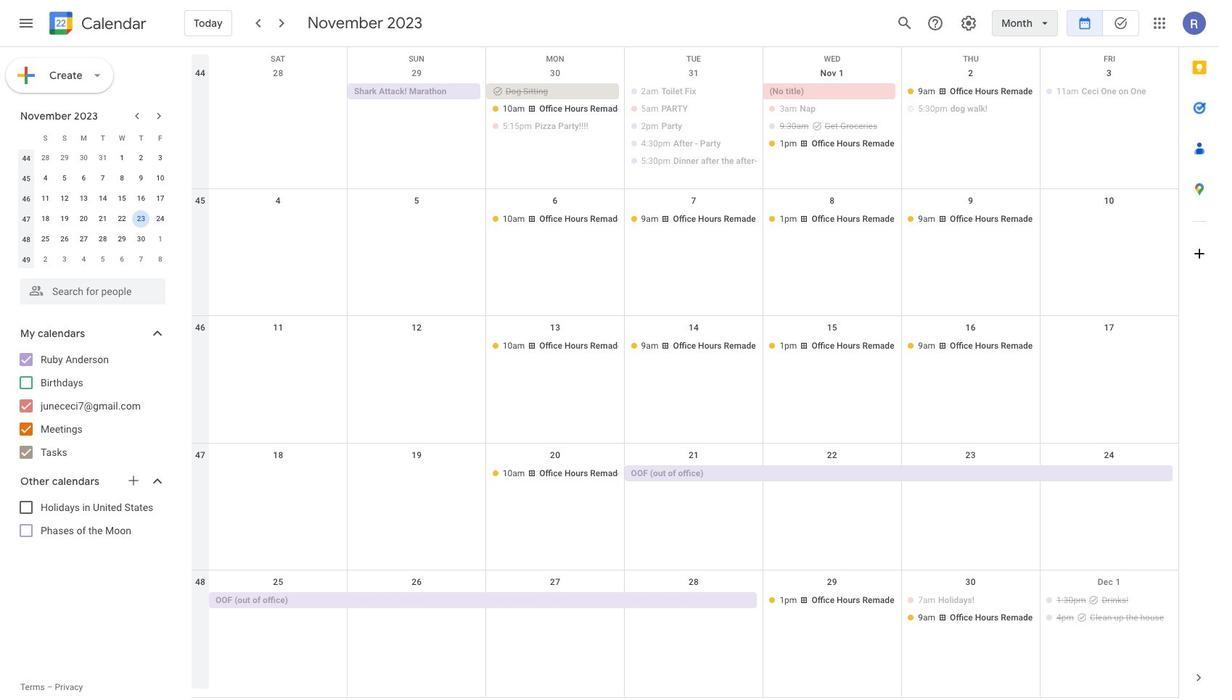 Task type: locate. For each thing, give the bounding box(es) containing it.
22 element
[[113, 210, 131, 228]]

december 1 element
[[152, 231, 169, 248]]

heading
[[78, 15, 147, 32]]

october 28 element
[[37, 150, 54, 167]]

main drawer image
[[17, 15, 35, 32]]

4 element
[[37, 170, 54, 187]]

1 element
[[113, 150, 131, 167]]

10 element
[[152, 170, 169, 187]]

my calendars list
[[3, 348, 180, 465]]

cell
[[209, 83, 348, 171], [486, 83, 625, 171], [625, 83, 763, 171], [763, 83, 902, 171], [902, 83, 1040, 171], [132, 209, 151, 229], [209, 211, 348, 228], [348, 211, 486, 228], [1040, 211, 1179, 228], [209, 338, 348, 356], [348, 338, 486, 356], [1040, 338, 1179, 356], [209, 466, 348, 483], [348, 466, 486, 483], [763, 466, 902, 483], [902, 466, 1040, 483], [1040, 466, 1179, 483], [348, 593, 486, 628], [486, 593, 625, 628], [625, 593, 763, 628], [902, 593, 1040, 628], [1040, 593, 1179, 628]]

None search field
[[0, 273, 180, 305]]

december 8 element
[[152, 251, 169, 269]]

5 element
[[56, 170, 73, 187]]

december 3 element
[[56, 251, 73, 269]]

19 element
[[56, 210, 73, 228]]

18 element
[[37, 210, 54, 228]]

settings menu image
[[960, 15, 978, 32]]

28 element
[[94, 231, 112, 248]]

27 element
[[75, 231, 92, 248]]

cell inside row group
[[132, 209, 151, 229]]

column header inside november 2023 grid
[[17, 128, 36, 148]]

23 element
[[132, 210, 150, 228]]

december 5 element
[[94, 251, 112, 269]]

october 31 element
[[94, 150, 112, 167]]

24 element
[[152, 210, 169, 228]]

13 element
[[75, 190, 92, 208]]

row group inside november 2023 grid
[[17, 148, 170, 270]]

tab list
[[1179, 47, 1219, 658]]

december 7 element
[[132, 251, 150, 269]]

october 29 element
[[56, 150, 73, 167]]

9 element
[[132, 170, 150, 187]]

30 element
[[132, 231, 150, 248]]

8 element
[[113, 170, 131, 187]]

grid
[[192, 47, 1179, 699]]

row
[[192, 47, 1179, 69], [192, 62, 1179, 189], [17, 128, 170, 148], [17, 148, 170, 168], [17, 168, 170, 189], [17, 189, 170, 209], [192, 189, 1179, 317], [17, 209, 170, 229], [17, 229, 170, 250], [17, 250, 170, 270], [192, 317, 1179, 444], [192, 444, 1179, 571], [192, 571, 1179, 699]]

12 element
[[56, 190, 73, 208]]

26 element
[[56, 231, 73, 248]]

20 element
[[75, 210, 92, 228]]

row group
[[17, 148, 170, 270]]

column header
[[17, 128, 36, 148]]

17 element
[[152, 190, 169, 208]]



Task type: vqa. For each thing, say whether or not it's contained in the screenshot.
THE OCTOBER 31 element
yes



Task type: describe. For each thing, give the bounding box(es) containing it.
december 4 element
[[75, 251, 92, 269]]

calendar element
[[46, 9, 147, 41]]

3 element
[[152, 150, 169, 167]]

add other calendars image
[[126, 474, 141, 488]]

Search for people text field
[[29, 279, 157, 305]]

other calendars list
[[3, 496, 180, 543]]

11 element
[[37, 190, 54, 208]]

december 6 element
[[113, 251, 131, 269]]

heading inside calendar element
[[78, 15, 147, 32]]

2 element
[[132, 150, 150, 167]]

16 element
[[132, 190, 150, 208]]

7 element
[[94, 170, 112, 187]]

november 2023 grid
[[14, 128, 170, 270]]

29 element
[[113, 231, 131, 248]]

december 2 element
[[37, 251, 54, 269]]

october 30 element
[[75, 150, 92, 167]]

15 element
[[113, 190, 131, 208]]

21 element
[[94, 210, 112, 228]]

25 element
[[37, 231, 54, 248]]

14 element
[[94, 190, 112, 208]]

6 element
[[75, 170, 92, 187]]



